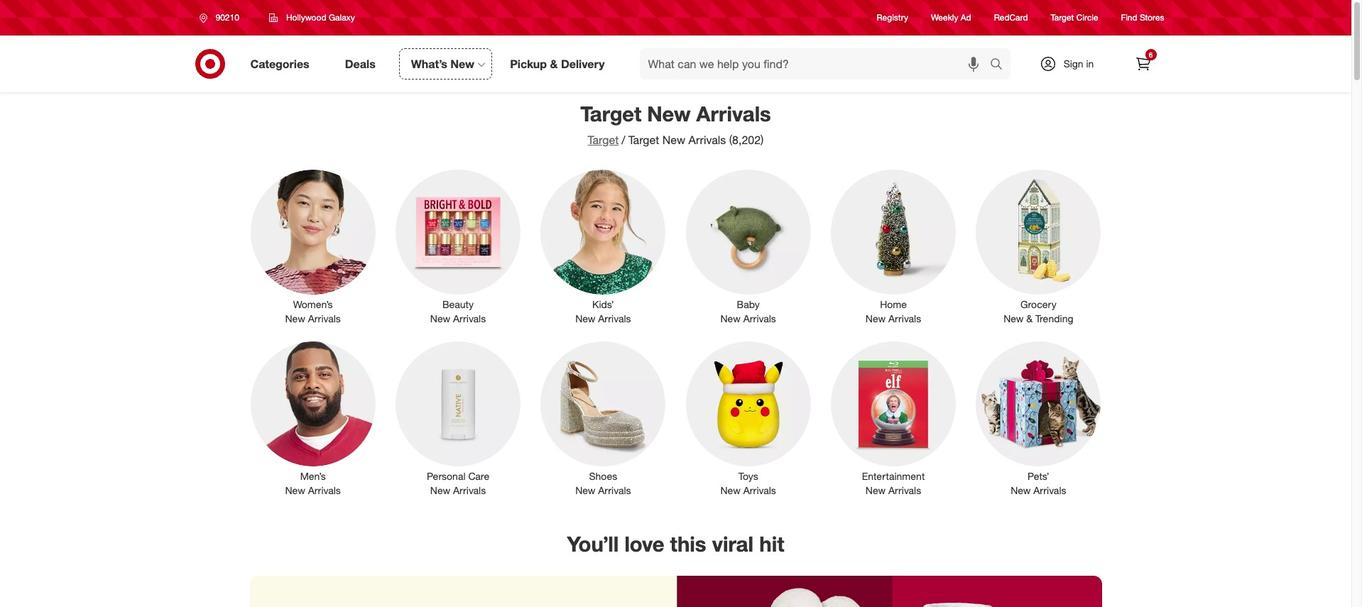 Task type: describe. For each thing, give the bounding box(es) containing it.
personal care new arrivals
[[427, 470, 490, 497]]

kids'
[[593, 298, 614, 310]]

personal
[[427, 470, 466, 482]]

what's new link
[[399, 48, 492, 80]]

beauty new arrivals
[[430, 298, 486, 325]]

target left /
[[588, 133, 619, 147]]

entertainment
[[862, 470, 925, 482]]

kids' new arrivals
[[576, 298, 631, 325]]

hollywood
[[286, 12, 327, 23]]

redcard link
[[994, 12, 1028, 24]]

target link
[[588, 133, 619, 147]]

arrivals for pets'
[[1034, 485, 1067, 497]]

find stores
[[1122, 12, 1165, 23]]

trending
[[1036, 313, 1074, 325]]

pets' new arrivals
[[1011, 470, 1067, 497]]

arrivals left '(8,202)'
[[689, 133, 726, 147]]

home new arrivals
[[866, 298, 922, 325]]

& inside "grocery new & trending"
[[1027, 313, 1033, 325]]

shoes new arrivals
[[576, 470, 631, 497]]

hollywood galaxy button
[[260, 5, 364, 31]]

you'll
[[567, 531, 619, 557]]

what's
[[411, 57, 448, 71]]

arrivals for men's
[[308, 485, 341, 497]]

target new arrivals target / target new arrivals (8,202)
[[581, 101, 771, 147]]

arrivals for kids'
[[598, 313, 631, 325]]

0 vertical spatial &
[[550, 57, 558, 71]]

pickup & delivery
[[510, 57, 605, 71]]

new for toys
[[721, 485, 741, 497]]

delivery
[[561, 57, 605, 71]]

target right /
[[628, 133, 660, 147]]

home
[[880, 298, 907, 310]]

pickup
[[510, 57, 547, 71]]

arrivals inside personal care new arrivals
[[453, 485, 486, 497]]

new for baby
[[721, 313, 741, 325]]

love
[[625, 531, 665, 557]]

new for men's
[[285, 485, 305, 497]]

arrivals for toys
[[744, 485, 776, 497]]

women's new arrivals
[[285, 298, 341, 325]]

shoes
[[589, 470, 618, 482]]

categories
[[250, 57, 310, 71]]

men's new arrivals
[[285, 470, 341, 497]]

registry
[[877, 12, 909, 23]]

new for grocery
[[1004, 313, 1024, 325]]

deals link
[[333, 48, 393, 80]]

target left circle
[[1051, 12, 1074, 23]]

target up target link in the left of the page
[[581, 101, 642, 126]]

pickup & delivery link
[[498, 48, 623, 80]]

What can we help you find? suggestions appear below search field
[[640, 48, 994, 80]]

new for kids'
[[576, 313, 596, 325]]

6
[[1149, 50, 1153, 59]]

target circle
[[1051, 12, 1099, 23]]

weekly ad
[[931, 12, 972, 23]]

new for beauty
[[430, 313, 450, 325]]

hit
[[760, 531, 785, 557]]

arrivals for baby
[[744, 313, 776, 325]]

arrivals for entertainment
[[889, 485, 922, 497]]

baby
[[737, 298, 760, 310]]



Task type: locate. For each thing, give the bounding box(es) containing it.
find
[[1122, 12, 1138, 23]]

you'll love this viral hit
[[567, 531, 785, 557]]

galaxy
[[329, 12, 355, 23]]

arrivals down women's
[[308, 313, 341, 325]]

6 link
[[1128, 48, 1159, 80]]

ad
[[961, 12, 972, 23]]

target
[[1051, 12, 1074, 23], [581, 101, 642, 126], [588, 133, 619, 147], [628, 133, 660, 147]]

new for women's
[[285, 313, 305, 325]]

stores
[[1140, 12, 1165, 23]]

arrivals inside kids' new arrivals
[[598, 313, 631, 325]]

arrivals inside pets' new arrivals
[[1034, 485, 1067, 497]]

new inside the beauty new arrivals
[[430, 313, 450, 325]]

search button
[[984, 48, 1018, 82]]

in
[[1087, 58, 1094, 70]]

arrivals inside men's new arrivals
[[308, 485, 341, 497]]

new inside men's new arrivals
[[285, 485, 305, 497]]

new inside "grocery new & trending"
[[1004, 313, 1024, 325]]

new for shoes
[[576, 485, 596, 497]]

toys
[[739, 470, 759, 482]]

1 vertical spatial &
[[1027, 313, 1033, 325]]

arrivals for target
[[697, 101, 771, 126]]

new inside shoes new arrivals
[[576, 485, 596, 497]]

new inside kids' new arrivals
[[576, 313, 596, 325]]

(8,202)
[[729, 133, 764, 147]]

arrivals down beauty
[[453, 313, 486, 325]]

find stores link
[[1122, 12, 1165, 24]]

& down "grocery"
[[1027, 313, 1033, 325]]

arrivals inside the beauty new arrivals
[[453, 313, 486, 325]]

90210 button
[[190, 5, 254, 31]]

& right "pickup" on the left top
[[550, 57, 558, 71]]

target circle link
[[1051, 12, 1099, 24]]

beauty
[[443, 298, 474, 310]]

new inside women's new arrivals
[[285, 313, 305, 325]]

sign
[[1064, 58, 1084, 70]]

arrivals down baby
[[744, 313, 776, 325]]

arrivals inside toys new arrivals
[[744, 485, 776, 497]]

new for target
[[647, 101, 691, 126]]

arrivals down home at the right
[[889, 313, 922, 325]]

grocery new & trending
[[1004, 298, 1074, 325]]

arrivals inside baby new arrivals
[[744, 313, 776, 325]]

new for home
[[866, 313, 886, 325]]

what's new
[[411, 57, 475, 71]]

arrivals down toys
[[744, 485, 776, 497]]

arrivals for women's
[[308, 313, 341, 325]]

redcard
[[994, 12, 1028, 23]]

categories link
[[238, 48, 327, 80]]

arrivals down care
[[453, 485, 486, 497]]

grocery
[[1021, 298, 1057, 310]]

new inside personal care new arrivals
[[430, 485, 450, 497]]

arrivals for home
[[889, 313, 922, 325]]

new inside home new arrivals
[[866, 313, 886, 325]]

arrivals for shoes
[[598, 485, 631, 497]]

0 horizontal spatial &
[[550, 57, 558, 71]]

viral
[[712, 531, 754, 557]]

care
[[468, 470, 490, 482]]

arrivals down shoes
[[598, 485, 631, 497]]

90210
[[216, 12, 239, 23]]

arrivals down kids'
[[598, 313, 631, 325]]

arrivals down men's
[[308, 485, 341, 497]]

search
[[984, 58, 1018, 72]]

women's
[[293, 298, 333, 310]]

arrivals inside home new arrivals
[[889, 313, 922, 325]]

registry link
[[877, 12, 909, 24]]

arrivals down entertainment
[[889, 485, 922, 497]]

men's
[[300, 470, 326, 482]]

new
[[451, 57, 475, 71], [647, 101, 691, 126], [663, 133, 686, 147], [285, 313, 305, 325], [430, 313, 450, 325], [576, 313, 596, 325], [721, 313, 741, 325], [866, 313, 886, 325], [1004, 313, 1024, 325], [285, 485, 305, 497], [430, 485, 450, 497], [576, 485, 596, 497], [721, 485, 741, 497], [866, 485, 886, 497], [1011, 485, 1031, 497]]

this
[[670, 531, 707, 557]]

new inside baby new arrivals
[[721, 313, 741, 325]]

arrivals for beauty
[[453, 313, 486, 325]]

1 horizontal spatial &
[[1027, 313, 1033, 325]]

sign in
[[1064, 58, 1094, 70]]

&
[[550, 57, 558, 71], [1027, 313, 1033, 325]]

weekly
[[931, 12, 959, 23]]

deals
[[345, 57, 376, 71]]

arrivals down pets' on the bottom of page
[[1034, 485, 1067, 497]]

/
[[622, 133, 626, 147]]

sign in link
[[1028, 48, 1116, 80]]

new for pets'
[[1011, 485, 1031, 497]]

arrivals inside shoes new arrivals
[[598, 485, 631, 497]]

toys new arrivals
[[721, 470, 776, 497]]

new for what's
[[451, 57, 475, 71]]

new inside pets' new arrivals
[[1011, 485, 1031, 497]]

hollywood galaxy
[[286, 12, 355, 23]]

arrivals inside entertainment new arrivals
[[889, 485, 922, 497]]

weekly ad link
[[931, 12, 972, 24]]

arrivals
[[697, 101, 771, 126], [689, 133, 726, 147], [308, 313, 341, 325], [453, 313, 486, 325], [598, 313, 631, 325], [744, 313, 776, 325], [889, 313, 922, 325], [308, 485, 341, 497], [453, 485, 486, 497], [598, 485, 631, 497], [744, 485, 776, 497], [889, 485, 922, 497], [1034, 485, 1067, 497]]

new for entertainment
[[866, 485, 886, 497]]

arrivals inside women's new arrivals
[[308, 313, 341, 325]]

baby new arrivals
[[721, 298, 776, 325]]

circle
[[1077, 12, 1099, 23]]

arrivals up '(8,202)'
[[697, 101, 771, 126]]

new inside entertainment new arrivals
[[866, 485, 886, 497]]

new inside toys new arrivals
[[721, 485, 741, 497]]

entertainment new arrivals
[[862, 470, 925, 497]]

pets'
[[1028, 470, 1050, 482]]



Task type: vqa. For each thing, say whether or not it's contained in the screenshot.
the origin : made in the usa or imported
no



